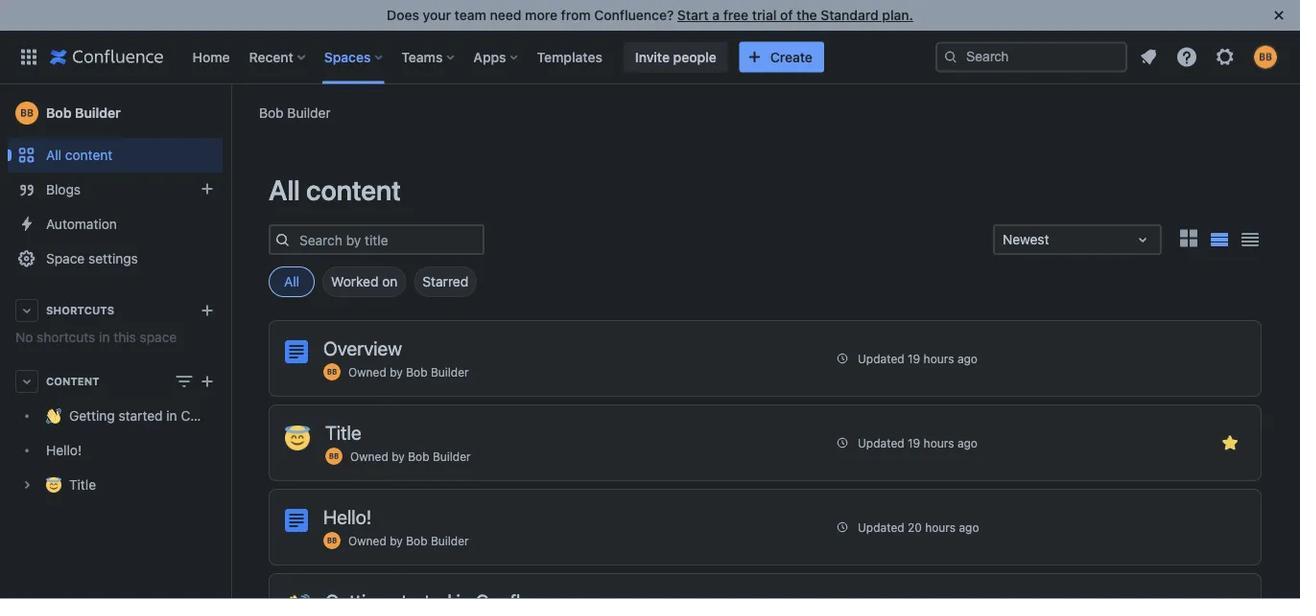 Task type: locate. For each thing, give the bounding box(es) containing it.
need
[[490, 7, 521, 23]]

free
[[723, 7, 749, 23]]

0 vertical spatial profile picture image
[[323, 364, 341, 381]]

ago for overview
[[957, 352, 978, 366]]

plan.
[[882, 7, 913, 23]]

1 vertical spatial content
[[306, 174, 401, 206]]

0 horizontal spatial hello!
[[46, 443, 82, 459]]

space
[[140, 330, 177, 345]]

1 vertical spatial hours
[[924, 437, 954, 450]]

builder for overview
[[431, 366, 469, 379]]

teams
[[401, 49, 443, 65]]

content button
[[8, 365, 223, 399]]

all up the 'blogs'
[[46, 147, 61, 163]]

automation
[[46, 216, 117, 232]]

1 horizontal spatial hello!
[[323, 506, 372, 528]]

2 vertical spatial ago
[[959, 521, 979, 534]]

bob builder link for overview
[[406, 366, 469, 379]]

None text field
[[1003, 230, 1006, 249]]

owned for title
[[350, 450, 388, 463]]

title
[[325, 421, 361, 444], [69, 477, 96, 493]]

all content up the 'blogs'
[[46, 147, 113, 163]]

does
[[387, 7, 419, 23]]

bob builder link
[[8, 94, 223, 132], [259, 103, 331, 122], [406, 366, 469, 379], [408, 450, 471, 463], [406, 534, 469, 548]]

banner containing home
[[0, 30, 1300, 84]]

ago for title
[[957, 437, 978, 450]]

1 19 from the top
[[908, 352, 920, 366]]

1 vertical spatial updated
[[858, 437, 904, 450]]

19
[[908, 352, 920, 366], [908, 437, 920, 450]]

0 vertical spatial all content
[[46, 147, 113, 163]]

getting
[[69, 408, 115, 424]]

bob builder link for title
[[408, 450, 471, 463]]

0 vertical spatial content
[[65, 147, 113, 163]]

tree containing getting started in confluence
[[8, 399, 252, 503]]

content
[[65, 147, 113, 163], [306, 174, 401, 206]]

2 vertical spatial profile picture image
[[323, 533, 341, 550]]

confluence image
[[50, 46, 164, 69], [50, 46, 164, 69]]

0 horizontal spatial bob builder
[[46, 105, 121, 121]]

bob builder
[[259, 105, 331, 120], [46, 105, 121, 121]]

bob builder link for hello!
[[406, 534, 469, 548]]

start a free trial of the standard plan. link
[[677, 7, 913, 23]]

open image
[[1131, 228, 1154, 251]]

bob for overview
[[406, 366, 427, 379]]

all inside all button
[[284, 274, 299, 290]]

2 vertical spatial updated
[[858, 521, 904, 534]]

tree
[[8, 399, 252, 503]]

collapse sidebar image
[[209, 94, 251, 132]]

in left this
[[99, 330, 110, 345]]

invite people
[[635, 49, 716, 65]]

0 vertical spatial in
[[99, 330, 110, 345]]

0 vertical spatial hello!
[[46, 443, 82, 459]]

teams button
[[396, 42, 462, 72]]

0 vertical spatial ago
[[957, 352, 978, 366]]

0 vertical spatial all
[[46, 147, 61, 163]]

ago
[[957, 352, 978, 366], [957, 437, 978, 450], [959, 521, 979, 534]]

home link
[[187, 42, 236, 72]]

1 horizontal spatial in
[[166, 408, 177, 424]]

does your team need more from confluence? start a free trial of the standard plan.
[[387, 7, 913, 23]]

0 vertical spatial page image
[[285, 341, 308, 364]]

1 vertical spatial 19
[[908, 437, 920, 450]]

1 vertical spatial all content
[[269, 174, 401, 206]]

1 vertical spatial in
[[166, 408, 177, 424]]

0 horizontal spatial content
[[65, 147, 113, 163]]

1 vertical spatial updated 19 hours ago
[[858, 437, 978, 450]]

close image
[[1268, 4, 1291, 27]]

builder for hello!
[[431, 534, 469, 548]]

page image up :wave: image
[[285, 509, 308, 533]]

2 updated from the top
[[858, 437, 904, 450]]

space
[[46, 251, 85, 267]]

2 bob builder from the left
[[46, 105, 121, 121]]

updated
[[858, 352, 904, 366], [858, 437, 904, 450], [858, 521, 904, 534]]

banner
[[0, 30, 1300, 84]]

2 vertical spatial all
[[284, 274, 299, 290]]

recent button
[[243, 42, 313, 72]]

1 vertical spatial profile picture image
[[325, 448, 343, 465]]

content up the 'blogs'
[[65, 147, 113, 163]]

space settings link
[[8, 242, 223, 276]]

0 horizontal spatial title
[[69, 477, 96, 493]]

updated for overview
[[858, 352, 904, 366]]

content up search by title field
[[306, 174, 401, 206]]

in
[[99, 330, 110, 345], [166, 408, 177, 424]]

all content up search by title field
[[269, 174, 401, 206]]

0 vertical spatial hours
[[924, 352, 954, 366]]

help icon image
[[1175, 46, 1198, 69]]

1 horizontal spatial bob builder
[[259, 105, 331, 120]]

19 for overview
[[908, 352, 920, 366]]

updated 19 hours ago
[[858, 352, 978, 366], [858, 437, 978, 450]]

by
[[390, 366, 403, 379], [392, 450, 405, 463], [390, 534, 403, 548]]

worked
[[331, 274, 378, 290]]

2 vertical spatial owned
[[348, 534, 386, 548]]

all left the worked
[[284, 274, 299, 290]]

builder for title
[[433, 450, 471, 463]]

3 updated from the top
[[858, 521, 904, 534]]

overview
[[323, 337, 402, 359]]

profile picture image for overview
[[323, 364, 341, 381]]

all right create a blog image
[[269, 174, 300, 206]]

team
[[455, 7, 486, 23]]

title down overview
[[325, 421, 361, 444]]

ago for hello!
[[959, 521, 979, 534]]

2 vertical spatial hours
[[925, 521, 956, 534]]

owned by bob builder
[[348, 366, 469, 379], [350, 450, 471, 463], [348, 534, 469, 548]]

0 horizontal spatial all content
[[46, 147, 113, 163]]

2 updated 19 hours ago from the top
[[858, 437, 978, 450]]

page image left overview
[[285, 341, 308, 364]]

all
[[46, 147, 61, 163], [269, 174, 300, 206], [284, 274, 299, 290]]

bob builder down recent popup button
[[259, 105, 331, 120]]

0 vertical spatial updated 19 hours ago
[[858, 352, 978, 366]]

content
[[46, 376, 99, 388]]

2 vertical spatial owned by bob builder
[[348, 534, 469, 548]]

bob builder up all content link
[[46, 105, 121, 121]]

0 vertical spatial owned by bob builder
[[348, 366, 469, 379]]

hello!
[[46, 443, 82, 459], [323, 506, 372, 528]]

1 vertical spatial title
[[69, 477, 96, 493]]

unstar image
[[1219, 432, 1242, 455]]

Search field
[[936, 42, 1127, 72]]

1 updated 19 hours ago from the top
[[858, 352, 978, 366]]

0 vertical spatial 19
[[908, 352, 920, 366]]

0 vertical spatial owned
[[348, 366, 386, 379]]

builder
[[287, 105, 331, 120], [75, 105, 121, 121], [431, 366, 469, 379], [433, 450, 471, 463], [431, 534, 469, 548]]

:innocent: image
[[285, 426, 310, 451], [285, 426, 310, 451]]

page image
[[285, 341, 308, 364], [285, 509, 308, 533]]

1 vertical spatial owned by bob builder
[[350, 450, 471, 463]]

blogs link
[[8, 173, 223, 207]]

all inside all content link
[[46, 147, 61, 163]]

a
[[712, 7, 720, 23]]

in right started
[[166, 408, 177, 424]]

title link
[[8, 468, 223, 503]]

hours
[[924, 352, 954, 366], [924, 437, 954, 450], [925, 521, 956, 534]]

1 vertical spatial by
[[392, 450, 405, 463]]

spaces button
[[318, 42, 390, 72]]

20
[[908, 521, 922, 534]]

hours for hello!
[[925, 521, 956, 534]]

0 horizontal spatial in
[[99, 330, 110, 345]]

owned by bob builder for overview
[[348, 366, 469, 379]]

recent
[[249, 49, 293, 65]]

profile picture image for title
[[325, 448, 343, 465]]

in for started
[[166, 408, 177, 424]]

getting started in confluence link
[[8, 399, 252, 434]]

profile picture image
[[323, 364, 341, 381], [325, 448, 343, 465], [323, 533, 341, 550]]

your
[[423, 7, 451, 23]]

bob for hello!
[[406, 534, 427, 548]]

updated 19 hours ago for overview
[[858, 352, 978, 366]]

1 horizontal spatial title
[[325, 421, 361, 444]]

all content link
[[8, 138, 223, 173]]

hello! link
[[8, 434, 223, 468]]

all content
[[46, 147, 113, 163], [269, 174, 401, 206]]

1 vertical spatial hello!
[[323, 506, 372, 528]]

apps
[[473, 49, 506, 65]]

1 vertical spatial page image
[[285, 509, 308, 533]]

page image for overview
[[285, 341, 308, 364]]

2 page image from the top
[[285, 509, 308, 533]]

owned
[[348, 366, 386, 379], [350, 450, 388, 463], [348, 534, 386, 548]]

2 vertical spatial by
[[390, 534, 403, 548]]

title down hello! link
[[69, 477, 96, 493]]

content inside space element
[[65, 147, 113, 163]]

no
[[15, 330, 33, 345]]

2 19 from the top
[[908, 437, 920, 450]]

in for shortcuts
[[99, 330, 110, 345]]

no shortcuts in this space
[[15, 330, 177, 345]]

1 vertical spatial owned
[[350, 450, 388, 463]]

1 page image from the top
[[285, 341, 308, 364]]

bob
[[259, 105, 284, 120], [46, 105, 72, 121], [406, 366, 427, 379], [408, 450, 429, 463], [406, 534, 427, 548]]

0 vertical spatial updated
[[858, 352, 904, 366]]

0 vertical spatial by
[[390, 366, 403, 379]]

trial
[[752, 7, 777, 23]]

confluence
[[181, 408, 252, 424]]

spaces
[[324, 49, 371, 65]]

1 vertical spatial ago
[[957, 437, 978, 450]]

create
[[770, 49, 813, 65]]

1 updated from the top
[[858, 352, 904, 366]]

shortcuts
[[37, 330, 95, 345]]



Task type: describe. For each thing, give the bounding box(es) containing it.
starred button
[[414, 267, 477, 297]]

hours for title
[[924, 437, 954, 450]]

create content image
[[196, 370, 219, 393]]

settings
[[88, 251, 138, 267]]

1 horizontal spatial content
[[306, 174, 401, 206]]

compact list image
[[1239, 228, 1262, 251]]

started
[[119, 408, 163, 424]]

owned for overview
[[348, 366, 386, 379]]

updated for title
[[858, 437, 904, 450]]

the
[[796, 7, 817, 23]]

updated 19 hours ago for title
[[858, 437, 978, 450]]

hello! inside space element
[[46, 443, 82, 459]]

global element
[[12, 30, 936, 84]]

profile picture image for hello!
[[323, 533, 341, 550]]

change view image
[[173, 370, 196, 393]]

by for hello!
[[390, 534, 403, 548]]

hours for overview
[[924, 352, 954, 366]]

notification icon image
[[1137, 46, 1160, 69]]

invite people button
[[624, 42, 728, 72]]

home
[[192, 49, 230, 65]]

tree inside space element
[[8, 399, 252, 503]]

space element
[[0, 84, 252, 600]]

on
[[382, 274, 398, 290]]

0 vertical spatial title
[[325, 421, 361, 444]]

by for title
[[392, 450, 405, 463]]

1 vertical spatial all
[[269, 174, 300, 206]]

bob for title
[[408, 450, 429, 463]]

cards image
[[1177, 227, 1200, 250]]

1 bob builder from the left
[[259, 105, 331, 120]]

all content inside all content link
[[46, 147, 113, 163]]

create button
[[740, 42, 824, 72]]

:wave: image
[[285, 595, 310, 600]]

automation link
[[8, 207, 223, 242]]

space settings
[[46, 251, 138, 267]]

updated 20 hours ago
[[858, 521, 979, 534]]

shortcuts button
[[8, 294, 223, 328]]

appswitcher icon image
[[17, 46, 40, 69]]

title inside 'link'
[[69, 477, 96, 493]]

shortcuts
[[46, 305, 114, 317]]

1 horizontal spatial all content
[[269, 174, 401, 206]]

invite
[[635, 49, 670, 65]]

templates
[[537, 49, 602, 65]]

blogs
[[46, 182, 81, 198]]

more
[[525, 7, 557, 23]]

Search by title field
[[294, 226, 483, 253]]

starred
[[423, 274, 468, 290]]

:wave: image
[[285, 595, 310, 600]]

updated for hello!
[[858, 521, 904, 534]]

bob builder inside space element
[[46, 105, 121, 121]]

apps button
[[468, 42, 525, 72]]

from
[[561, 7, 591, 23]]

owned by bob builder for title
[[350, 450, 471, 463]]

list image
[[1210, 233, 1229, 246]]

start
[[677, 7, 709, 23]]

page image for hello!
[[285, 509, 308, 533]]

worked on button
[[322, 267, 406, 297]]

bob inside space element
[[46, 105, 72, 121]]

owned for hello!
[[348, 534, 386, 548]]

newest
[[1003, 232, 1049, 248]]

by for overview
[[390, 366, 403, 379]]

this
[[113, 330, 136, 345]]

add shortcut image
[[196, 299, 219, 322]]

all button
[[269, 267, 315, 297]]

confluence?
[[594, 7, 674, 23]]

settings icon image
[[1214, 46, 1237, 69]]

of
[[780, 7, 793, 23]]

templates link
[[531, 42, 608, 72]]

worked on
[[331, 274, 398, 290]]

search image
[[943, 49, 959, 65]]

19 for title
[[908, 437, 920, 450]]

owned by bob builder for hello!
[[348, 534, 469, 548]]

people
[[673, 49, 716, 65]]

create a blog image
[[196, 178, 219, 201]]

standard
[[821, 7, 879, 23]]

getting started in confluence
[[69, 408, 252, 424]]

builder inside space element
[[75, 105, 121, 121]]



Task type: vqa. For each thing, say whether or not it's contained in the screenshot.
as
no



